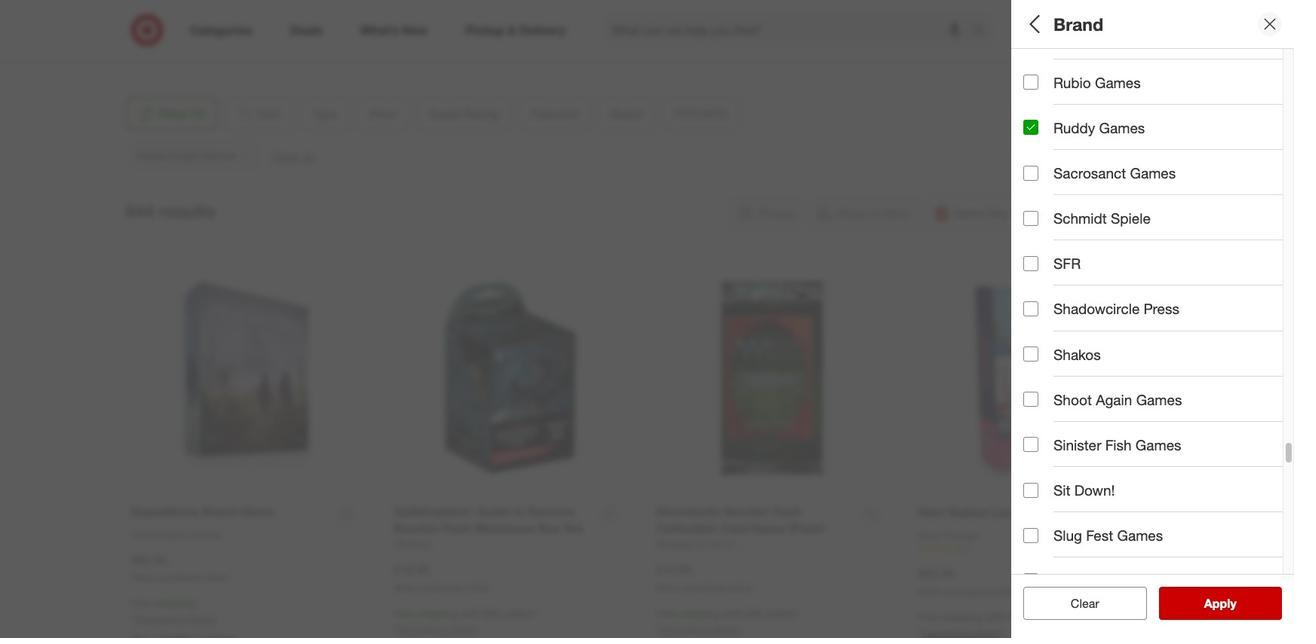 Task type: describe. For each thing, give the bounding box(es) containing it.
again
[[1096, 391, 1132, 409]]

apply. inside free shipping * * exclusions apply.
[[188, 613, 217, 626]]

sacrosanct games
[[1054, 164, 1176, 182]]

results for see results
[[1214, 597, 1253, 612]]

online for $18.99
[[465, 583, 490, 594]]

shoot
[[1054, 391, 1092, 409]]

* down $18.99
[[394, 624, 397, 636]]

shipping for $18.99
[[418, 608, 458, 621]]

$84.95
[[131, 553, 167, 568]]

see results
[[1189, 597, 1253, 612]]

Shadowcircle Press checkbox
[[1024, 302, 1039, 317]]

price $0  –  $15; $15  –  $25; $25  –  $50; $50  –  $100; $100  –  
[[1024, 112, 1294, 144]]

$0
[[1024, 132, 1035, 144]]

all filters dialog
[[1011, 0, 1294, 639]]

0 horizontal spatial games;
[[1055, 79, 1092, 92]]

Sinister Fish Games checkbox
[[1024, 438, 1039, 453]]

sinister
[[1054, 437, 1102, 454]]

free shipping with $35 orders*
[[919, 611, 1062, 624]]

with for $15.95
[[723, 608, 743, 621]]

sacrosanct
[[1054, 164, 1126, 182]]

down!
[[1075, 482, 1115, 499]]

fest
[[1086, 527, 1113, 545]]

include out of stock
[[1054, 379, 1181, 397]]

944
[[126, 201, 155, 222]]

,
[[182, 28, 185, 40]]

exclusions apply. button for $18.99
[[397, 623, 479, 638]]

exclusions apply. button for $15.95
[[660, 623, 742, 638]]

ruddy
[[1054, 119, 1095, 136]]

fpo/apo button
[[1024, 313, 1294, 366]]

park
[[219, 13, 241, 25]]

out
[[1105, 379, 1125, 397]]

$35 for $20.99
[[1008, 611, 1025, 624]]

* down the $84.95 when purchased online
[[195, 598, 199, 610]]

ga
[[1284, 79, 1294, 92]]

apply button
[[1159, 588, 1282, 621]]

* down $15.95
[[656, 624, 660, 636]]

$18.99
[[394, 563, 430, 578]]

include
[[1054, 379, 1101, 397]]

Shakos checkbox
[[1024, 347, 1039, 362]]

featured
[[1024, 218, 1084, 235]]

shadowcircle press
[[1054, 301, 1180, 318]]

slug
[[1054, 527, 1082, 545]]

spiele
[[1111, 210, 1151, 227]]

when for $18.99
[[394, 583, 417, 594]]

games down $25
[[1130, 164, 1176, 182]]

shakos
[[1054, 346, 1101, 363]]

$84.95 when purchased online
[[131, 553, 227, 584]]

exclusions for $15.95
[[660, 624, 710, 636]]

hr
[[1033, 290, 1045, 303]]

ruddy games
[[1054, 119, 1145, 136]]

& inside brand 0-hr art & technology; 25th century games; 2f-spiele; 2
[[1065, 290, 1071, 303]]

$18.99 when purchased online
[[394, 563, 490, 594]]

Rubio Games checkbox
[[1024, 75, 1039, 90]]

orders* for $18.99
[[503, 608, 537, 621]]

spiele;
[[1254, 290, 1286, 303]]

$25
[[1133, 132, 1150, 144]]

when for $20.99
[[919, 587, 942, 598]]

all
[[1024, 13, 1044, 34]]

schmidt
[[1054, 210, 1107, 227]]

apply. for $18.99
[[451, 624, 479, 636]]

$15.95
[[656, 563, 692, 578]]

featured button
[[1024, 207, 1294, 260]]

$15.95 when purchased online
[[656, 563, 752, 594]]

see results button
[[1159, 588, 1282, 621]]

stock
[[1146, 379, 1181, 397]]

$25;
[[1110, 132, 1130, 144]]

smirk
[[1054, 573, 1091, 590]]

games right rubio
[[1095, 74, 1141, 91]]

$50;
[[1168, 132, 1188, 144]]

rubio games
[[1054, 74, 1141, 91]]

price
[[1024, 112, 1059, 129]]

2835 commerce park drive fitchburg , wi 53719 us
[[138, 13, 268, 56]]

944 results
[[126, 201, 215, 222]]

slug fest games
[[1054, 527, 1163, 545]]

What can we help you find? suggestions appear below search field
[[603, 14, 976, 47]]

free for $18.99
[[394, 608, 415, 621]]

games right $15
[[1099, 119, 1145, 136]]

when for $15.95
[[656, 583, 680, 594]]

technology;
[[1074, 290, 1131, 303]]

cards;
[[1250, 79, 1281, 92]]

$15;
[[1053, 132, 1073, 144]]

exclusions inside free shipping * * exclusions apply.
[[135, 613, 185, 626]]

trading
[[1213, 79, 1247, 92]]

Sit Down! checkbox
[[1024, 483, 1039, 498]]

search button
[[965, 14, 1002, 50]]

guest
[[1024, 170, 1064, 188]]

free for $20.99
[[919, 611, 940, 624]]

shipping inside free shipping * * exclusions apply.
[[155, 598, 195, 610]]

commerce
[[164, 13, 217, 25]]

board
[[1024, 79, 1052, 92]]

fish
[[1106, 437, 1132, 454]]

search
[[965, 24, 1002, 39]]

apply
[[1204, 597, 1237, 612]]

card
[[1095, 79, 1118, 92]]

shipping for $15.95
[[680, 608, 720, 621]]



Task type: locate. For each thing, give the bounding box(es) containing it.
of
[[1129, 379, 1142, 397]]

brand for brand 0-hr art & technology; 25th century games; 2f-spiele; 2
[[1024, 270, 1065, 288]]

clear all
[[1063, 597, 1107, 612]]

press
[[1144, 301, 1180, 318]]

apply. down the $84.95 when purchased online
[[188, 613, 217, 626]]

games; right card at the top
[[1121, 79, 1157, 92]]

2f-
[[1238, 290, 1254, 303]]

online inside $18.99 when purchased online
[[465, 583, 490, 594]]

exclusions apply. button down the $84.95 when purchased online
[[135, 613, 217, 628]]

& right the art
[[1065, 290, 1071, 303]]

free down the $84.95
[[131, 598, 152, 610]]

shipping down $20.99 when purchased online
[[943, 611, 983, 624]]

purchased inside $15.95 when purchased online
[[682, 583, 725, 594]]

guest rating button
[[1024, 155, 1294, 207]]

0 horizontal spatial with
[[461, 608, 480, 621]]

with for $20.99
[[986, 611, 1005, 624]]

shadowcircle
[[1054, 301, 1140, 318]]

exclusions apply. button down $15.95 when purchased online
[[660, 623, 742, 638]]

results for 944 results
[[159, 201, 215, 222]]

2 free shipping with $35 orders* * exclusions apply. from the left
[[656, 608, 800, 636]]

brand up hr at the top
[[1024, 270, 1065, 288]]

purchased inside $20.99 when purchased online
[[945, 587, 988, 598]]

free down $18.99
[[394, 608, 415, 621]]

when for $84.95
[[131, 573, 155, 584]]

smirk & dagger
[[1054, 573, 1154, 590]]

$35 down $15.95 when purchased online
[[746, 608, 763, 621]]

purchased inside $18.99 when purchased online
[[420, 583, 463, 594]]

orders*
[[503, 608, 537, 621], [766, 608, 800, 621], [1028, 611, 1062, 624]]

with down $20.99 when purchased online
[[986, 611, 1005, 624]]

with down $15.95 when purchased online
[[723, 608, 743, 621]]

2 horizontal spatial orders*
[[1028, 611, 1062, 624]]

games; left card at the top
[[1055, 79, 1092, 92]]

purchased for $15.95
[[682, 583, 725, 594]]

with for $18.99
[[461, 608, 480, 621]]

Smirk & Dagger checkbox
[[1024, 574, 1039, 589]]

0 horizontal spatial &
[[1065, 290, 1071, 303]]

when inside $15.95 when purchased online
[[656, 583, 680, 594]]

Ruddy Games checkbox
[[1024, 120, 1039, 135]]

2
[[1289, 290, 1294, 303]]

free shipping * * exclusions apply.
[[131, 598, 217, 626]]

when inside $20.99 when purchased online
[[919, 587, 942, 598]]

apply. down $15.95 when purchased online
[[713, 624, 742, 636]]

shipping
[[155, 598, 195, 610], [418, 608, 458, 621], [680, 608, 720, 621], [943, 611, 983, 624]]

when down $18.99
[[394, 583, 417, 594]]

brand dialog
[[1011, 0, 1294, 639]]

when down the $84.95
[[131, 573, 155, 584]]

0 vertical spatial results
[[159, 201, 215, 222]]

filters
[[1049, 13, 1096, 34]]

1 horizontal spatial with
[[723, 608, 743, 621]]

free
[[131, 598, 152, 610], [394, 608, 415, 621], [656, 608, 677, 621], [919, 611, 940, 624]]

$50
[[1191, 132, 1208, 144]]

orders* for $15.95
[[766, 608, 800, 621]]

apply.
[[188, 613, 217, 626], [451, 624, 479, 636], [713, 624, 742, 636]]

brand right all
[[1054, 13, 1103, 34]]

see
[[1189, 597, 1210, 612]]

0 horizontal spatial orders*
[[503, 608, 537, 621]]

free for $15.95
[[656, 608, 677, 621]]

shipping down the $84.95 when purchased online
[[155, 598, 195, 610]]

purchased up free shipping * * exclusions apply.
[[157, 573, 200, 584]]

results right 944
[[159, 201, 215, 222]]

purchased for $20.99
[[945, 587, 988, 598]]

1 horizontal spatial $35
[[746, 608, 763, 621]]

shoot again games
[[1054, 391, 1182, 409]]

online for $84.95
[[203, 573, 227, 584]]

clear all button
[[1024, 588, 1147, 621]]

& inside brand dialog
[[1095, 573, 1104, 590]]

free inside free shipping * * exclusions apply.
[[131, 598, 152, 610]]

games right fest
[[1117, 527, 1163, 545]]

online for $20.99
[[990, 587, 1014, 598]]

free shipping with $35 orders* * exclusions apply. for $18.99
[[394, 608, 537, 636]]

1
[[965, 544, 970, 556]]

brand
[[1054, 13, 1103, 34], [1024, 270, 1065, 288]]

purchased down $15.95
[[682, 583, 725, 594]]

clear button
[[1024, 588, 1147, 621]]

games right again
[[1136, 391, 1182, 409]]

1 horizontal spatial exclusions apply. button
[[397, 623, 479, 638]]

wi
[[187, 28, 200, 40]]

Sacrosanct Games checkbox
[[1024, 166, 1039, 181]]

free down $20.99
[[919, 611, 940, 624]]

all filters
[[1024, 13, 1096, 34]]

$20.99
[[919, 566, 955, 581]]

guest rating
[[1024, 170, 1112, 188]]

SFR checkbox
[[1024, 256, 1039, 271]]

rubio
[[1054, 74, 1091, 91]]

games
[[1095, 74, 1141, 91], [1099, 119, 1145, 136], [1130, 164, 1176, 182], [1136, 391, 1182, 409], [1136, 437, 1182, 454], [1117, 527, 1163, 545]]

online
[[203, 573, 227, 584], [465, 583, 490, 594], [728, 583, 752, 594], [990, 587, 1014, 598]]

0 horizontal spatial $35
[[483, 608, 500, 621]]

1 horizontal spatial results
[[1214, 597, 1253, 612]]

53719
[[203, 28, 232, 40]]

sfr
[[1054, 255, 1081, 272]]

purchased down $18.99
[[420, 583, 463, 594]]

exclusions down $15.95 when purchased online
[[660, 624, 710, 636]]

when inside the $84.95 when purchased online
[[131, 573, 155, 584]]

online inside $15.95 when purchased online
[[728, 583, 752, 594]]

free shipping with $35 orders* * exclusions apply. for $15.95
[[656, 608, 800, 636]]

Shoot Again Games checkbox
[[1024, 392, 1039, 407]]

1 horizontal spatial free shipping with $35 orders* * exclusions apply.
[[656, 608, 800, 636]]

exclusions down the $84.95 when purchased online
[[135, 613, 185, 626]]

sinister fish games
[[1054, 437, 1182, 454]]

exclusions
[[135, 613, 185, 626], [397, 624, 448, 636], [660, 624, 710, 636]]

when inside $18.99 when purchased online
[[394, 583, 417, 594]]

free shipping with $35 orders* * exclusions apply. down $18.99 when purchased online
[[394, 608, 537, 636]]

0 horizontal spatial results
[[159, 201, 215, 222]]

2 horizontal spatial games;
[[1198, 290, 1235, 303]]

shipping for $20.99
[[943, 611, 983, 624]]

brand 0-hr art & technology; 25th century games; 2f-spiele; 2
[[1024, 270, 1294, 303]]

2835
[[138, 13, 161, 25]]

$20.99 when purchased online
[[919, 566, 1014, 598]]

art
[[1048, 290, 1062, 303]]

Slug Fest Games checkbox
[[1024, 528, 1039, 544]]

0 horizontal spatial apply.
[[188, 613, 217, 626]]

1 horizontal spatial exclusions
[[397, 624, 448, 636]]

games;
[[1055, 79, 1092, 92], [1121, 79, 1157, 92], [1198, 290, 1235, 303]]

Include out of stock checkbox
[[1024, 381, 1039, 396]]

games right fish
[[1136, 437, 1182, 454]]

shipping down $18.99 when purchased online
[[418, 608, 458, 621]]

brand for brand
[[1054, 13, 1103, 34]]

1 vertical spatial results
[[1214, 597, 1253, 612]]

1 vertical spatial &
[[1095, 573, 1104, 590]]

0 horizontal spatial exclusions
[[135, 613, 185, 626]]

clear for clear all
[[1063, 597, 1092, 612]]

clear inside clear all button
[[1063, 597, 1092, 612]]

games; inside brand 0-hr art & technology; 25th century games; 2f-spiele; 2
[[1198, 290, 1235, 303]]

online for $15.95
[[728, 583, 752, 594]]

$35 down smirk & dagger option
[[1008, 611, 1025, 624]]

1 horizontal spatial &
[[1095, 573, 1104, 590]]

Schmidt Spiele checkbox
[[1024, 211, 1039, 226]]

collectible
[[1160, 79, 1210, 92]]

0-
[[1024, 290, 1033, 303]]

brand inside brand 0-hr art & technology; 25th century games; 2f-spiele; 2
[[1024, 270, 1065, 288]]

& up all at bottom right
[[1095, 573, 1104, 590]]

clear inside "clear" "button"
[[1071, 597, 1099, 612]]

results inside button
[[1214, 597, 1253, 612]]

exclusions down $18.99 when purchased online
[[397, 624, 448, 636]]

apply. for $15.95
[[713, 624, 742, 636]]

results right see
[[1214, 597, 1253, 612]]

schmidt spiele
[[1054, 210, 1151, 227]]

results
[[159, 201, 215, 222], [1214, 597, 1253, 612]]

2 horizontal spatial apply.
[[713, 624, 742, 636]]

purchased down $20.99
[[945, 587, 988, 598]]

games; left 2f-
[[1198, 290, 1235, 303]]

when down $15.95
[[656, 583, 680, 594]]

century
[[1158, 290, 1196, 303]]

0 horizontal spatial free shipping with $35 orders* * exclusions apply.
[[394, 608, 537, 636]]

sit
[[1054, 482, 1071, 499]]

2 horizontal spatial exclusions
[[660, 624, 710, 636]]

1 clear from the left
[[1063, 597, 1092, 612]]

2 horizontal spatial exclusions apply. button
[[660, 623, 742, 638]]

0 horizontal spatial exclusions apply. button
[[135, 613, 217, 628]]

shipping down $15.95 when purchased online
[[680, 608, 720, 621]]

when down $20.99
[[919, 587, 942, 598]]

free shipping with $35 orders* * exclusions apply.
[[394, 608, 537, 636], [656, 608, 800, 636]]

$100;
[[1226, 132, 1252, 144]]

$100
[[1255, 132, 1278, 144]]

25th
[[1134, 290, 1155, 303]]

drive
[[244, 13, 268, 25]]

fpo/apo
[[1024, 329, 1089, 346]]

orders* for $20.99
[[1028, 611, 1062, 624]]

1 link
[[919, 544, 1152, 556]]

with
[[461, 608, 480, 621], [723, 608, 743, 621], [986, 611, 1005, 624]]

clear for clear
[[1071, 597, 1099, 612]]

free shipping with $35 orders* * exclusions apply. down $15.95 when purchased online
[[656, 608, 800, 636]]

all
[[1095, 597, 1107, 612]]

1 horizontal spatial orders*
[[766, 608, 800, 621]]

us
[[138, 43, 152, 56]]

1 vertical spatial brand
[[1024, 270, 1065, 288]]

brand inside dialog
[[1054, 13, 1103, 34]]

* down the $84.95
[[131, 613, 135, 626]]

online inside $20.99 when purchased online
[[990, 587, 1014, 598]]

*
[[195, 598, 199, 610], [131, 613, 135, 626], [394, 624, 397, 636], [656, 624, 660, 636]]

2 horizontal spatial with
[[986, 611, 1005, 624]]

1 horizontal spatial games;
[[1121, 79, 1157, 92]]

2 clear from the left
[[1071, 597, 1099, 612]]

free down $15.95
[[656, 608, 677, 621]]

sit down!
[[1054, 482, 1115, 499]]

$35 for $15.95
[[746, 608, 763, 621]]

purchased inside the $84.95 when purchased online
[[157, 573, 200, 584]]

type
[[1024, 59, 1055, 77]]

$15
[[1075, 132, 1092, 144]]

purchased for $18.99
[[420, 583, 463, 594]]

$35 down $18.99 when purchased online
[[483, 608, 500, 621]]

fitchburg
[[138, 28, 182, 40]]

exclusions apply. button down $18.99 when purchased online
[[397, 623, 479, 638]]

with down $18.99 when purchased online
[[461, 608, 480, 621]]

purchased for $84.95
[[157, 573, 200, 584]]

1 free shipping with $35 orders* * exclusions apply. from the left
[[394, 608, 537, 636]]

2 horizontal spatial $35
[[1008, 611, 1025, 624]]

exclusions for $18.99
[[397, 624, 448, 636]]

online inside the $84.95 when purchased online
[[203, 573, 227, 584]]

$35 for $18.99
[[483, 608, 500, 621]]

1 horizontal spatial apply.
[[451, 624, 479, 636]]

0 vertical spatial &
[[1065, 290, 1071, 303]]

0 vertical spatial brand
[[1054, 13, 1103, 34]]

apply. down $18.99 when purchased online
[[451, 624, 479, 636]]

dagger
[[1108, 573, 1154, 590]]



Task type: vqa. For each thing, say whether or not it's contained in the screenshot.
Reg. in , Epson WorkForce Pro WF-3823 printer. Reg. 149.99
no



